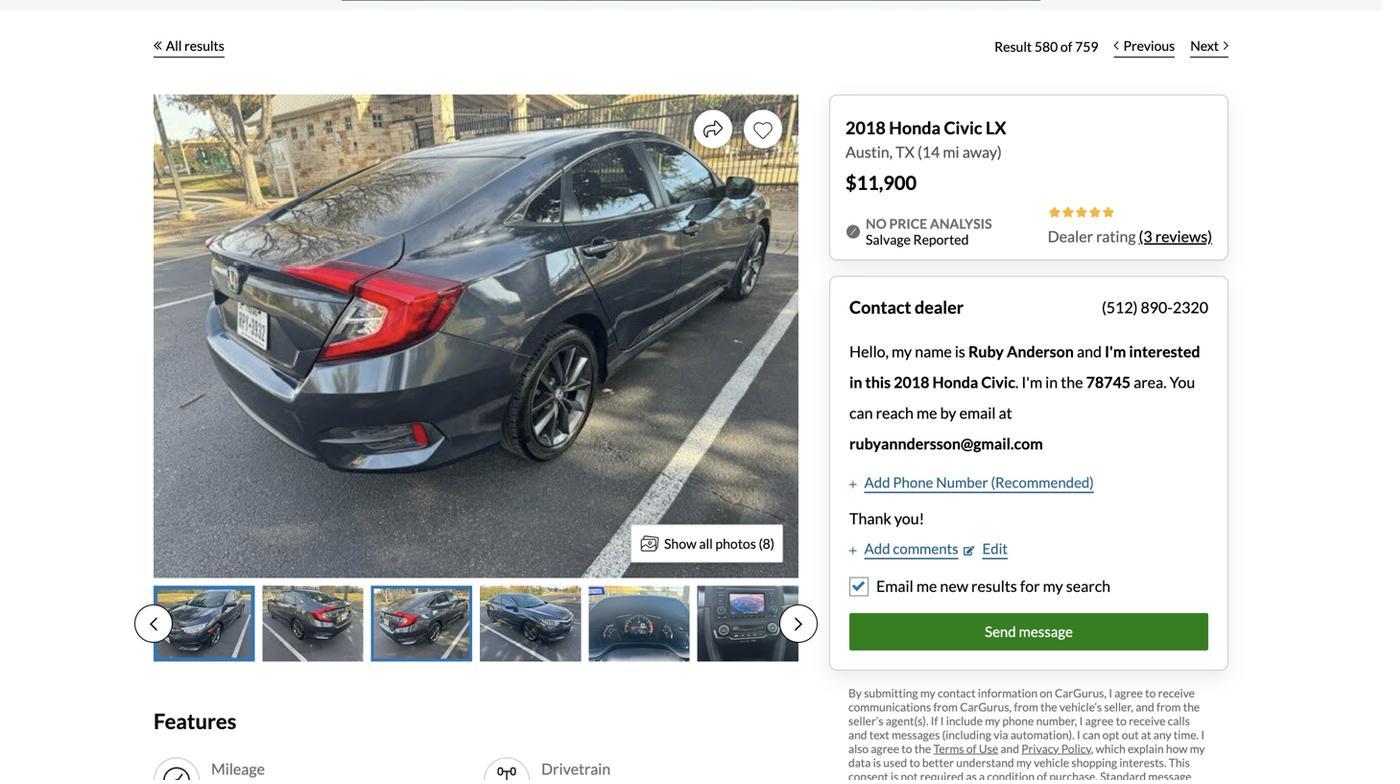 Task type: locate. For each thing, give the bounding box(es) containing it.
agree right also
[[871, 742, 900, 756]]

1 add from the top
[[865, 474, 890, 491]]

, which explain how my data is used to better understand my vehicle shopping interests. this consent is not required as a condition of purchase. standard messa
[[849, 742, 1205, 780]]

is left not
[[891, 770, 899, 780]]

honda up 'by'
[[933, 373, 978, 392]]

receive up calls at bottom right
[[1158, 686, 1195, 700]]

can left opt
[[1083, 728, 1101, 742]]

share image
[[704, 120, 723, 139]]

1 horizontal spatial is
[[891, 770, 899, 780]]

and right the use
[[1001, 742, 1019, 756]]

civic up mi
[[944, 117, 983, 138]]

show all photos (8)
[[664, 536, 775, 552]]

0 horizontal spatial in
[[850, 373, 863, 392]]

results left for
[[972, 577, 1017, 596]]

civic inside 2018 honda civic lx austin, tx (14 mi away)
[[944, 117, 983, 138]]

2018 inside 2018 honda civic lx austin, tx (14 mi away)
[[846, 117, 886, 138]]

2 me from the top
[[917, 577, 937, 596]]

receive
[[1158, 686, 1195, 700], [1129, 714, 1166, 728]]

2018 for lx
[[846, 117, 886, 138]]

can
[[850, 404, 873, 422], [1083, 728, 1101, 742]]

show
[[664, 536, 697, 552]]

also
[[849, 742, 869, 756]]

0 horizontal spatial of
[[967, 742, 977, 756]]

i
[[1109, 686, 1113, 700], [941, 714, 944, 728], [1080, 714, 1083, 728], [1077, 728, 1081, 742], [1201, 728, 1205, 742]]

a
[[979, 770, 985, 780]]

chevron double left image
[[154, 41, 162, 50]]

plus image down "thank"
[[850, 546, 857, 556]]

is right data
[[873, 756, 881, 770]]

no price analysis salvage reported
[[866, 215, 992, 248]]

2 horizontal spatial from
[[1157, 700, 1181, 714]]

in left this
[[850, 373, 863, 392]]

agree up , in the bottom of the page
[[1085, 714, 1114, 728]]

can inside area. you can reach me by email at
[[850, 404, 873, 422]]

0 horizontal spatial results
[[184, 37, 225, 54]]

0 horizontal spatial 2018
[[846, 117, 886, 138]]

i'm inside the i'm interested in this
[[1105, 342, 1126, 361]]

honda up tx
[[889, 117, 941, 138]]

from left on
[[1014, 700, 1039, 714]]

of
[[1061, 38, 1073, 55], [967, 742, 977, 756], [1037, 770, 1047, 780]]

mileage image
[[161, 766, 192, 780]]

view vehicle photo 4 image
[[480, 586, 581, 662]]

dealer
[[915, 297, 964, 318]]

opt
[[1103, 728, 1120, 742]]

seller's
[[849, 714, 884, 728]]

i right number,
[[1080, 714, 1083, 728]]

2 add from the top
[[865, 540, 890, 557]]

(512) 890-2320
[[1102, 298, 1209, 317]]

0 horizontal spatial is
[[873, 756, 881, 770]]

add comments button
[[850, 538, 959, 560]]

1 horizontal spatial i'm
[[1105, 342, 1126, 361]]

send message
[[985, 623, 1073, 640]]

next
[[1191, 37, 1219, 54]]

honda inside 2018 honda civic lx austin, tx (14 mi away)
[[889, 117, 941, 138]]

at right out
[[1141, 728, 1152, 742]]

the left 78745
[[1061, 373, 1083, 392]]

understand
[[956, 756, 1014, 770]]

2018 for .
[[894, 373, 930, 392]]

agree
[[1115, 686, 1143, 700], [1085, 714, 1114, 728], [871, 742, 900, 756]]

mileage
[[211, 760, 265, 779]]

results
[[184, 37, 225, 54], [972, 577, 1017, 596]]

1 in from the left
[[850, 373, 863, 392]]

1 vertical spatial agree
[[1085, 714, 1114, 728]]

2 in from the left
[[1046, 373, 1058, 392]]

austin,
[[846, 143, 893, 161]]

0 horizontal spatial agree
[[871, 742, 900, 756]]

of down privacy
[[1037, 770, 1047, 780]]

2 plus image from the top
[[850, 546, 857, 556]]

0 horizontal spatial i'm
[[1022, 373, 1043, 392]]

reach
[[876, 404, 914, 422]]

comments
[[893, 540, 959, 557]]

0 vertical spatial of
[[1061, 38, 1073, 55]]

civic down ruby
[[981, 373, 1016, 392]]

plus image inside add phone number (recommended) button
[[850, 480, 857, 489]]

78745
[[1086, 373, 1131, 392]]

1 vertical spatial me
[[917, 577, 937, 596]]

2 horizontal spatial agree
[[1115, 686, 1143, 700]]

to right seller,
[[1145, 686, 1156, 700]]

away)
[[963, 143, 1002, 161]]

cargurus, up via
[[960, 700, 1012, 714]]

submitting
[[864, 686, 918, 700]]

prev page image
[[150, 617, 157, 632]]

agent(s).
[[886, 714, 929, 728]]

(3
[[1139, 227, 1153, 246]]

is left ruby
[[955, 342, 966, 361]]

plus image inside "add comments" button
[[850, 546, 857, 556]]

1 horizontal spatial in
[[1046, 373, 1058, 392]]

1 horizontal spatial from
[[1014, 700, 1039, 714]]

how
[[1166, 742, 1188, 756]]

previous link
[[1106, 25, 1183, 68]]

0 vertical spatial can
[[850, 404, 873, 422]]

add phone number (recommended) button
[[850, 472, 1094, 493]]

can left reach on the bottom of page
[[850, 404, 873, 422]]

in down anderson
[[1046, 373, 1058, 392]]

0 vertical spatial honda
[[889, 117, 941, 138]]

plus image up "thank"
[[850, 480, 857, 489]]

shopping
[[1072, 756, 1118, 770]]

vehicle full photo image
[[154, 95, 799, 578]]

view vehicle photo 2 image
[[262, 586, 364, 662]]

send
[[985, 623, 1016, 640]]

tab list
[[134, 586, 818, 662]]

interested
[[1129, 342, 1201, 361]]

honda for lx
[[889, 117, 941, 138]]

agree up out
[[1115, 686, 1143, 700]]

0 vertical spatial add
[[865, 474, 890, 491]]

2018 honda civic . i'm in the 78745
[[894, 373, 1131, 392]]

explain
[[1128, 742, 1164, 756]]

1 vertical spatial can
[[1083, 728, 1101, 742]]

cargurus, right on
[[1055, 686, 1107, 700]]

1 horizontal spatial of
[[1037, 770, 1047, 780]]

cargurus,
[[1055, 686, 1107, 700], [960, 700, 1012, 714]]

0 vertical spatial 2018
[[846, 117, 886, 138]]

add down "thank"
[[865, 540, 890, 557]]

the
[[1061, 373, 1083, 392], [1041, 700, 1058, 714], [1183, 700, 1200, 714], [915, 742, 931, 756]]

chevron right image
[[1224, 41, 1229, 50]]

2 horizontal spatial is
[[955, 342, 966, 361]]

drivetrain image
[[492, 766, 522, 780]]

(8)
[[759, 536, 775, 552]]

contact dealer
[[850, 297, 964, 318]]

and left text
[[849, 728, 867, 742]]

view vehicle photo 1 image
[[154, 586, 255, 662]]

add for add phone number (recommended)
[[865, 474, 890, 491]]

my up if
[[921, 686, 936, 700]]

my right how
[[1190, 742, 1205, 756]]

1 vertical spatial civic
[[981, 373, 1016, 392]]

you!
[[895, 509, 925, 528]]

hello,
[[850, 342, 889, 361]]

contact
[[938, 686, 976, 700]]

next link
[[1183, 25, 1237, 68]]

edit button
[[964, 538, 1008, 560]]

plus image for add phone number (recommended)
[[850, 480, 857, 489]]

of inside , which explain how my data is used to better understand my vehicle shopping interests. this consent is not required as a condition of purchase. standard messa
[[1037, 770, 1047, 780]]

0 vertical spatial plus image
[[850, 480, 857, 489]]

you
[[1170, 373, 1195, 392]]

lx
[[986, 117, 1007, 138]]

1 horizontal spatial at
[[1141, 728, 1152, 742]]

i'm right .
[[1022, 373, 1043, 392]]

in inside the i'm interested in this
[[850, 373, 863, 392]]

1 vertical spatial i'm
[[1022, 373, 1043, 392]]

from up any
[[1157, 700, 1181, 714]]

me left new
[[917, 577, 937, 596]]

1 from from the left
[[934, 700, 958, 714]]

i left , in the bottom of the page
[[1077, 728, 1081, 742]]

from up (including
[[934, 700, 958, 714]]

all
[[166, 37, 182, 54]]

1 vertical spatial plus image
[[850, 546, 857, 556]]

at right email
[[999, 404, 1012, 422]]

at
[[999, 404, 1012, 422], [1141, 728, 1152, 742]]

civic
[[944, 117, 983, 138], [981, 373, 1016, 392]]

2018 right this
[[894, 373, 930, 392]]

all results
[[166, 37, 225, 54]]

me left 'by'
[[917, 404, 937, 422]]

of left the use
[[967, 742, 977, 756]]

0 vertical spatial i'm
[[1105, 342, 1126, 361]]

results right all
[[184, 37, 225, 54]]

all
[[699, 536, 713, 552]]

purchase.
[[1050, 770, 1098, 780]]

edit
[[983, 540, 1008, 557]]

rating
[[1096, 227, 1136, 246]]

0 horizontal spatial from
[[934, 700, 958, 714]]

required
[[920, 770, 964, 780]]

0 vertical spatial me
[[917, 404, 937, 422]]

1 vertical spatial honda
[[933, 373, 978, 392]]

1 horizontal spatial can
[[1083, 728, 1101, 742]]

next page image
[[795, 617, 803, 632]]

1 vertical spatial add
[[865, 540, 890, 557]]

reviews)
[[1156, 227, 1213, 246]]

features
[[154, 709, 236, 734]]

me inside area. you can reach me by email at
[[917, 404, 937, 422]]

receive up explain
[[1129, 714, 1166, 728]]

2 vertical spatial of
[[1037, 770, 1047, 780]]

1 vertical spatial at
[[1141, 728, 1152, 742]]

0 vertical spatial receive
[[1158, 686, 1195, 700]]

of left 759
[[1061, 38, 1073, 55]]

for
[[1020, 577, 1040, 596]]

1 vertical spatial results
[[972, 577, 1017, 596]]

chevron left image
[[1114, 41, 1119, 50]]

tx
[[896, 143, 915, 161]]

i'm up 78745
[[1105, 342, 1126, 361]]

add left phone
[[865, 474, 890, 491]]

me
[[917, 404, 937, 422], [917, 577, 937, 596]]

0 horizontal spatial at
[[999, 404, 1012, 422]]

1 horizontal spatial 2018
[[894, 373, 930, 392]]

plus image
[[850, 480, 857, 489], [850, 546, 857, 556]]

0 horizontal spatial can
[[850, 404, 873, 422]]

1 horizontal spatial agree
[[1085, 714, 1114, 728]]

previous
[[1124, 37, 1175, 54]]

to right "used"
[[910, 756, 920, 770]]

messages
[[892, 728, 940, 742]]

thank you!
[[850, 509, 925, 528]]

1 me from the top
[[917, 404, 937, 422]]

1 vertical spatial 2018
[[894, 373, 930, 392]]

condition
[[987, 770, 1035, 780]]

is
[[955, 342, 966, 361], [873, 756, 881, 770], [891, 770, 899, 780]]

2018 up austin, in the right top of the page
[[846, 117, 886, 138]]

1 plus image from the top
[[850, 480, 857, 489]]

0 vertical spatial at
[[999, 404, 1012, 422]]

2018
[[846, 117, 886, 138], [894, 373, 930, 392]]

in
[[850, 373, 863, 392], [1046, 373, 1058, 392]]

to up not
[[902, 742, 912, 756]]

0 vertical spatial civic
[[944, 117, 983, 138]]

i right if
[[941, 714, 944, 728]]



Task type: vqa. For each thing, say whether or not it's contained in the screenshot.
New
yes



Task type: describe. For each thing, give the bounding box(es) containing it.
on
[[1040, 686, 1053, 700]]

2018 honda civic lx austin, tx (14 mi away)
[[846, 117, 1007, 161]]

view vehicle photo 6 image
[[698, 586, 799, 662]]

add phone number (recommended)
[[865, 474, 1094, 491]]

the up automation).
[[1041, 700, 1058, 714]]

dealer rating (3 reviews)
[[1048, 227, 1213, 246]]

analysis
[[930, 215, 992, 232]]

hello, my name is ruby anderson and
[[850, 342, 1105, 361]]

0 horizontal spatial cargurus,
[[960, 700, 1012, 714]]

this
[[865, 373, 891, 392]]

and right seller,
[[1136, 700, 1155, 714]]

1 vertical spatial of
[[967, 742, 977, 756]]

my left name
[[892, 342, 912, 361]]

contact
[[850, 297, 912, 318]]

2320
[[1173, 298, 1209, 317]]

text
[[870, 728, 890, 742]]

ruby
[[969, 342, 1004, 361]]

by
[[940, 404, 957, 422]]

add comments
[[865, 540, 959, 557]]

any
[[1154, 728, 1172, 742]]

if
[[931, 714, 938, 728]]

0 vertical spatial agree
[[1115, 686, 1143, 700]]

i right vehicle's
[[1109, 686, 1113, 700]]

result 580 of 759
[[995, 38, 1099, 55]]

as
[[966, 770, 977, 780]]

out
[[1122, 728, 1139, 742]]

my left vehicle
[[1017, 756, 1032, 770]]

(3 reviews) button
[[1139, 225, 1213, 248]]

vehicle's
[[1060, 700, 1102, 714]]

580
[[1035, 38, 1058, 55]]

interests.
[[1120, 756, 1167, 770]]

phone
[[893, 474, 934, 491]]

1 horizontal spatial results
[[972, 577, 1017, 596]]

use
[[979, 742, 999, 756]]

2 horizontal spatial of
[[1061, 38, 1073, 55]]

vehicle
[[1034, 756, 1070, 770]]

new
[[940, 577, 969, 596]]

terms of use link
[[934, 742, 999, 756]]

759
[[1075, 38, 1099, 55]]

to inside , which explain how my data is used to better understand my vehicle shopping interests. this consent is not required as a condition of purchase. standard messa
[[910, 756, 920, 770]]

message
[[1019, 623, 1073, 640]]

the up 'time.'
[[1183, 700, 1200, 714]]

edit image
[[964, 546, 975, 556]]

consent
[[849, 770, 889, 780]]

view vehicle photo 3 image
[[371, 586, 472, 662]]

3 from from the left
[[1157, 700, 1181, 714]]

reported
[[914, 232, 969, 248]]

this
[[1169, 756, 1190, 770]]

(512)
[[1102, 298, 1138, 317]]

honda for .
[[933, 373, 978, 392]]

i right 'time.'
[[1201, 728, 1205, 742]]

890-
[[1141, 298, 1173, 317]]

thank
[[850, 509, 892, 528]]

civic for lx
[[944, 117, 983, 138]]

1 vertical spatial receive
[[1129, 714, 1166, 728]]

email
[[877, 577, 914, 596]]

at inside by submitting my contact information on cargurus, i agree to receive communications from cargurus, from the vehicle's seller, and from the seller's agent(s). if i include my phone number, i agree to receive calls and text messages (including via automation). i can opt out at any time. i also agree to the
[[1141, 728, 1152, 742]]

view vehicle photo 5 image
[[589, 586, 690, 662]]

by
[[849, 686, 862, 700]]

name
[[915, 342, 952, 361]]

area.
[[1134, 373, 1167, 392]]

add for add comments
[[865, 540, 890, 557]]

photos
[[716, 536, 756, 552]]

,
[[1091, 742, 1094, 756]]

area. you can reach me by email at
[[850, 373, 1195, 422]]

no
[[866, 215, 887, 232]]

privacy
[[1022, 742, 1059, 756]]

(including
[[942, 728, 992, 742]]

automation).
[[1011, 728, 1075, 742]]

(recommended)
[[991, 474, 1094, 491]]

civic for .
[[981, 373, 1016, 392]]

by submitting my contact information on cargurus, i agree to receive communications from cargurus, from the vehicle's seller, and from the seller's agent(s). if i include my phone number, i agree to receive calls and text messages (including via automation). i can opt out at any time. i also agree to the
[[849, 686, 1205, 756]]

can inside by submitting my contact information on cargurus, i agree to receive communications from cargurus, from the vehicle's seller, and from the seller's agent(s). if i include my phone number, i agree to receive calls and text messages (including via automation). i can opt out at any time. i also agree to the
[[1083, 728, 1101, 742]]

plus image for add comments
[[850, 546, 857, 556]]

terms of use and privacy policy
[[934, 742, 1091, 756]]

not
[[901, 770, 918, 780]]

.
[[1016, 373, 1019, 392]]

and up 78745
[[1077, 342, 1102, 361]]

salvage
[[866, 232, 911, 248]]

the left terms
[[915, 742, 931, 756]]

result
[[995, 38, 1032, 55]]

number,
[[1036, 714, 1077, 728]]

my left the 'phone'
[[985, 714, 1000, 728]]

price
[[889, 215, 928, 232]]

email me new results for my search
[[877, 577, 1111, 596]]

my right for
[[1043, 577, 1063, 596]]

information
[[978, 686, 1038, 700]]

search
[[1066, 577, 1111, 596]]

which
[[1096, 742, 1126, 756]]

all results link
[[154, 25, 225, 68]]

communications
[[849, 700, 931, 714]]

i'm interested in this
[[850, 342, 1201, 392]]

0 vertical spatial results
[[184, 37, 225, 54]]

terms
[[934, 742, 964, 756]]

show all photos (8) link
[[631, 525, 783, 563]]

2 vertical spatial agree
[[871, 742, 900, 756]]

2 from from the left
[[1014, 700, 1039, 714]]

email
[[960, 404, 996, 422]]

privacy policy link
[[1022, 742, 1091, 756]]

phone
[[1003, 714, 1034, 728]]

at inside area. you can reach me by email at
[[999, 404, 1012, 422]]

1 horizontal spatial cargurus,
[[1055, 686, 1107, 700]]

include
[[946, 714, 983, 728]]

to up which
[[1116, 714, 1127, 728]]

mi
[[943, 143, 960, 161]]

send message button
[[850, 613, 1209, 651]]

data
[[849, 756, 871, 770]]

number
[[936, 474, 988, 491]]



